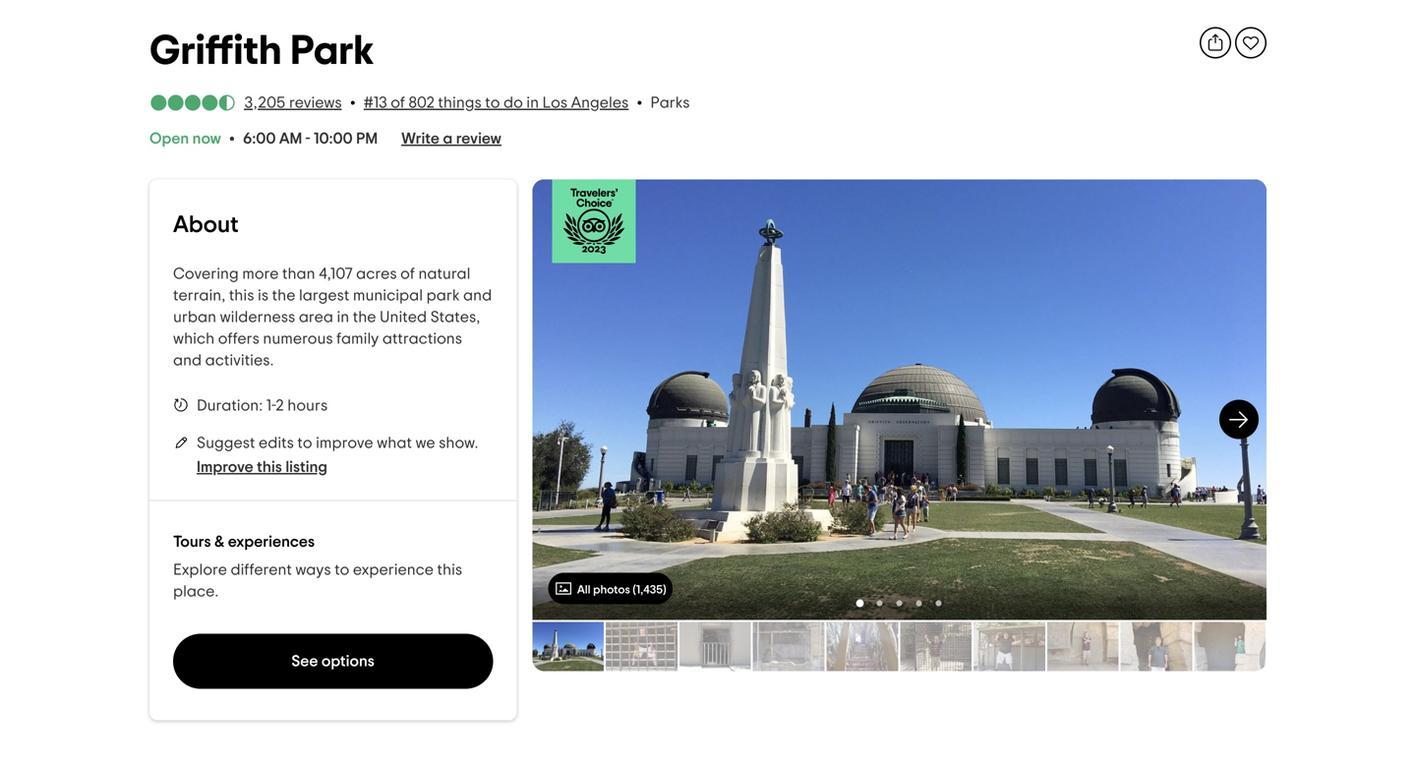 Task type: locate. For each thing, give the bounding box(es) containing it.
0 horizontal spatial to
[[298, 435, 312, 451]]

0 vertical spatial in
[[527, 95, 539, 111]]

1 vertical spatial of
[[401, 266, 415, 282]]

states,
[[430, 309, 480, 325]]

park
[[427, 288, 460, 303]]

0 vertical spatial and
[[463, 288, 492, 303]]

write a review link
[[402, 129, 502, 148]]

numerous
[[263, 331, 333, 347]]

covering more than 4,107 acres of natural terrain, this is the largest municipal park and urban wilderness area in the united states, which offers numerous family attractions and activities.
[[173, 266, 496, 368]]

802
[[409, 95, 435, 111]]

6:00
[[243, 131, 276, 147]]

this left the is
[[229, 288, 254, 303]]

4,107
[[319, 266, 353, 282]]

see options button
[[173, 634, 493, 689]]

carousel of images figure
[[533, 180, 1267, 620]]

1 vertical spatial and
[[173, 353, 202, 368]]

is
[[258, 288, 269, 303]]

1 vertical spatial in
[[337, 309, 349, 325]]

things
[[438, 95, 482, 111]]

natural
[[419, 266, 471, 282]]

this
[[229, 288, 254, 303], [257, 459, 282, 475], [437, 562, 463, 578]]

)
[[663, 584, 667, 596]]

3,205 reviews
[[244, 95, 342, 111]]

this inside explore different ways to experience this place.
[[437, 562, 463, 578]]

#13 of 802 things to do in los angeles
[[364, 95, 629, 111]]

am
[[279, 131, 302, 147]]

tours & experiences
[[173, 534, 315, 550]]

place.
[[173, 584, 219, 600]]

pm
[[356, 131, 378, 147]]

about
[[173, 213, 239, 237]]

write a review
[[402, 131, 502, 147]]

tours
[[173, 534, 211, 550]]

explore
[[173, 562, 227, 578]]

2 vertical spatial this
[[437, 562, 463, 578]]

2 horizontal spatial to
[[485, 95, 500, 111]]

and
[[463, 288, 492, 303], [173, 353, 202, 368]]

attractions
[[383, 331, 462, 347]]

0 horizontal spatial this
[[229, 288, 254, 303]]

to up listing
[[298, 435, 312, 451]]

3,205 reviews button
[[244, 92, 342, 114]]

0 horizontal spatial in
[[337, 309, 349, 325]]

largest
[[299, 288, 350, 303]]

in up family at the top left of the page
[[337, 309, 349, 325]]

to inside suggest edits to improve what we show. improve this listing
[[298, 435, 312, 451]]

in
[[527, 95, 539, 111], [337, 309, 349, 325]]

all photos ( 1,435 )
[[577, 584, 667, 596]]

and up states,
[[463, 288, 492, 303]]

terrain,
[[173, 288, 226, 303]]

offers
[[218, 331, 260, 347]]

full view
[[877, 390, 950, 410]]

1 horizontal spatial this
[[257, 459, 282, 475]]

which
[[173, 331, 215, 347]]

than
[[282, 266, 315, 282]]

and down which
[[173, 353, 202, 368]]

of right #13
[[391, 95, 405, 111]]

this down "edits"
[[257, 459, 282, 475]]

improve
[[197, 459, 254, 475]]

1 horizontal spatial the
[[353, 309, 376, 325]]

do
[[504, 95, 523, 111]]

this for more
[[229, 288, 254, 303]]

reviews
[[289, 95, 342, 111]]

of inside #13 of 802 things to do in los angeles link
[[391, 95, 405, 111]]

to
[[485, 95, 500, 111], [298, 435, 312, 451], [335, 562, 350, 578]]

of up municipal
[[401, 266, 415, 282]]

the
[[272, 288, 296, 303], [353, 309, 376, 325]]

2 vertical spatial to
[[335, 562, 350, 578]]

view
[[911, 390, 950, 410]]

6:00 am - 10:00 pm
[[243, 131, 378, 147]]

1-
[[266, 398, 276, 414]]

this inside covering more than 4,107 acres of natural terrain, this is the largest municipal park and urban wilderness area in the united states, which offers numerous family attractions and activities.
[[229, 288, 254, 303]]

2
[[276, 398, 284, 414]]

municipal
[[353, 288, 423, 303]]

experiences
[[228, 534, 315, 550]]

to left do
[[485, 95, 500, 111]]

1 horizontal spatial to
[[335, 562, 350, 578]]

now
[[193, 131, 221, 147]]

los
[[543, 95, 568, 111]]

this inside suggest edits to improve what we show. improve this listing
[[257, 459, 282, 475]]

1 horizontal spatial and
[[463, 288, 492, 303]]

of
[[391, 95, 405, 111], [401, 266, 415, 282]]

suggest
[[197, 435, 255, 451]]

ways
[[295, 562, 331, 578]]

1 vertical spatial to
[[298, 435, 312, 451]]

the up family at the top left of the page
[[353, 309, 376, 325]]

covering
[[173, 266, 239, 282]]

0 vertical spatial of
[[391, 95, 405, 111]]

share image
[[1206, 33, 1226, 53]]

in right do
[[527, 95, 539, 111]]

1 horizontal spatial in
[[527, 95, 539, 111]]

see options
[[292, 654, 375, 669]]

0 vertical spatial this
[[229, 288, 254, 303]]

the right the is
[[272, 288, 296, 303]]

4.5 of 5 bubbles. 3,205 reviews element
[[150, 92, 342, 114]]

1 vertical spatial the
[[353, 309, 376, 325]]

to right ways
[[335, 562, 350, 578]]

all
[[577, 584, 591, 596]]

this right experience
[[437, 562, 463, 578]]

explore different ways to experience this place.
[[173, 562, 463, 600]]

1 vertical spatial this
[[257, 459, 282, 475]]

griffith park
[[150, 31, 374, 72]]

1,435
[[636, 584, 663, 596]]

2 horizontal spatial this
[[437, 562, 463, 578]]

0 vertical spatial the
[[272, 288, 296, 303]]

see
[[292, 654, 318, 669]]



Task type: describe. For each thing, give the bounding box(es) containing it.
review
[[456, 131, 502, 147]]

parks
[[651, 95, 690, 111]]

listing
[[286, 459, 328, 475]]

-
[[306, 131, 310, 147]]

park
[[291, 31, 374, 72]]

improve this listing link
[[197, 458, 328, 477]]

activities.
[[205, 353, 274, 368]]

open now
[[150, 131, 221, 147]]

different
[[231, 562, 292, 578]]

suggest edits to improve what we show. improve this listing
[[197, 435, 479, 475]]

edits
[[259, 435, 294, 451]]

improve
[[316, 435, 374, 451]]

&
[[215, 534, 225, 550]]

10:00
[[314, 131, 353, 147]]

3,205 reviews link
[[150, 92, 342, 114]]

area
[[299, 309, 333, 325]]

united
[[380, 309, 427, 325]]

hours
[[287, 398, 328, 414]]

#13 of 802 things to do in los angeles link
[[364, 92, 629, 114]]

write
[[402, 131, 440, 147]]

travelers' choice 2023 winner image
[[552, 180, 636, 263]]

(
[[633, 584, 636, 596]]

0 horizontal spatial the
[[272, 288, 296, 303]]

this for edits
[[257, 459, 282, 475]]

a
[[443, 131, 453, 147]]

options
[[322, 654, 375, 669]]

wilderness
[[220, 309, 295, 325]]

experience
[[353, 562, 434, 578]]

duration:
[[197, 398, 263, 414]]

what
[[377, 435, 412, 451]]

photos
[[593, 584, 630, 596]]

in inside #13 of 802 things to do in los angeles link
[[527, 95, 539, 111]]

open
[[150, 131, 189, 147]]

to inside explore different ways to experience this place.
[[335, 562, 350, 578]]

angeles
[[571, 95, 629, 111]]

of inside covering more than 4,107 acres of natural terrain, this is the largest municipal park and urban wilderness area in the united states, which offers numerous family attractions and activities.
[[401, 266, 415, 282]]

urban
[[173, 309, 216, 325]]

duration: 1-2 hours
[[197, 398, 328, 414]]

we
[[416, 435, 435, 451]]

in inside covering more than 4,107 acres of natural terrain, this is the largest municipal park and urban wilderness area in the united states, which offers numerous family attractions and activities.
[[337, 309, 349, 325]]

griffith
[[150, 31, 282, 72]]

more
[[242, 266, 279, 282]]

open now button
[[150, 129, 221, 148]]

next photo image
[[1228, 408, 1251, 431]]

0 vertical spatial to
[[485, 95, 500, 111]]

3,205
[[244, 95, 286, 111]]

show.
[[439, 435, 479, 451]]

acres
[[356, 266, 397, 282]]

full
[[877, 390, 907, 410]]

save to a trip image
[[1242, 33, 1261, 53]]

family
[[337, 331, 379, 347]]

0 horizontal spatial and
[[173, 353, 202, 368]]

#13
[[364, 95, 387, 111]]



Task type: vqa. For each thing, say whether or not it's contained in the screenshot.
rental cars link
no



